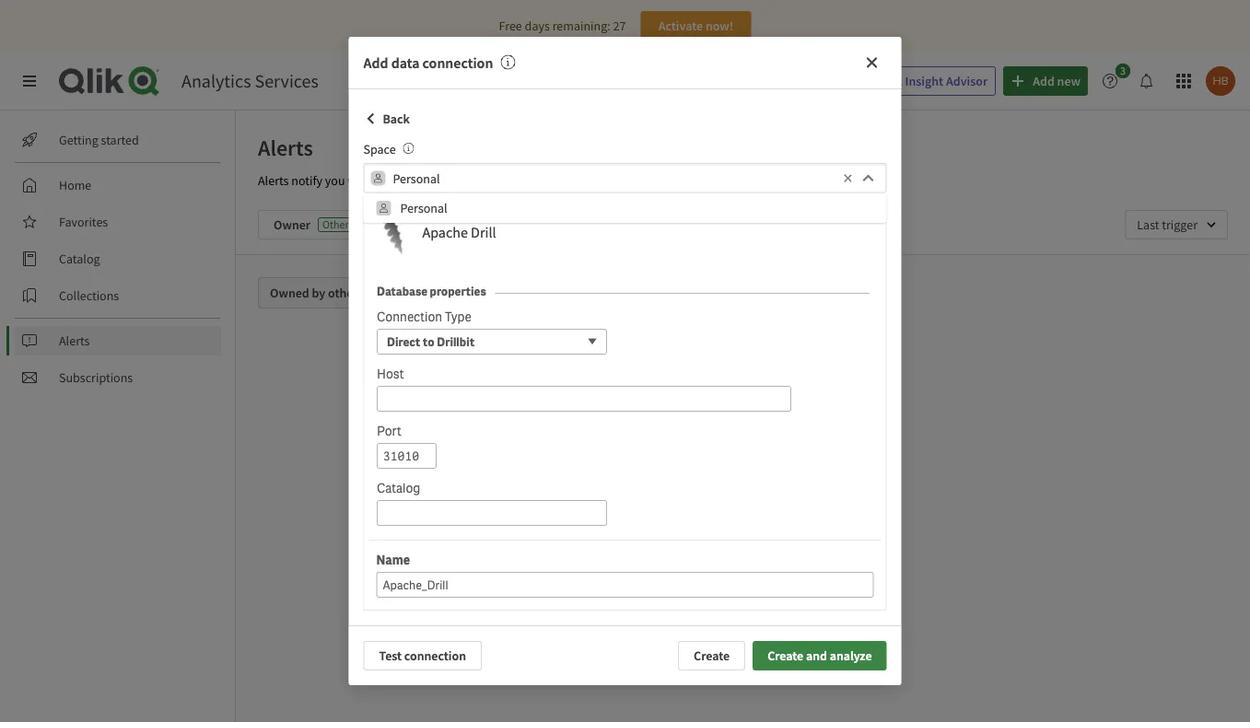 Task type: describe. For each thing, give the bounding box(es) containing it.
alerts inside navigation pane "element"
[[59, 333, 90, 349]]

connection inside button
[[404, 648, 466, 664]]

last trigger image
[[1125, 210, 1228, 240]]

test connection button
[[363, 641, 482, 671]]

collections
[[59, 287, 119, 304]]

by
[[312, 285, 326, 301]]

home
[[59, 177, 91, 193]]

alerts notify you when there are important changes in your data.
[[258, 172, 602, 189]]

in
[[535, 172, 545, 189]]

important
[[431, 172, 485, 189]]

favorites link
[[15, 207, 221, 237]]

back
[[383, 111, 410, 127]]

owned by others
[[270, 285, 364, 301]]

add data connection
[[363, 53, 493, 72]]

personal
[[400, 200, 447, 217]]

0 vertical spatial you
[[325, 172, 345, 189]]

subscriptions
[[59, 369, 133, 386]]

analytics services element
[[182, 70, 319, 93]]

test connection
[[379, 648, 466, 664]]

or
[[767, 505, 778, 522]]

ask insight advisor button
[[853, 66, 996, 96]]

create and analyze
[[768, 648, 872, 664]]

you inside try adjusting your search or filters to find what you are looking for.
[[703, 523, 723, 540]]

find
[[828, 505, 849, 522]]

there
[[380, 172, 409, 189]]

analyze
[[830, 648, 872, 664]]

navigation pane element
[[0, 118, 235, 400]]

insight
[[905, 73, 944, 89]]

close sidebar menu image
[[22, 74, 37, 88]]

create button
[[678, 641, 746, 671]]

remaining:
[[553, 18, 611, 34]]

notify
[[291, 172, 323, 189]]

apache
[[422, 224, 468, 242]]

free days remaining: 27
[[499, 18, 626, 34]]

catalog
[[59, 251, 100, 267]]

your inside try adjusting your search or filters to find what you are looking for.
[[702, 505, 726, 522]]

changes
[[488, 172, 533, 189]]

data
[[391, 53, 420, 72]]

0 horizontal spatial are
[[411, 172, 428, 189]]

to
[[814, 505, 825, 522]]

favorites
[[59, 214, 108, 230]]

all
[[439, 285, 453, 301]]

create for create
[[694, 648, 730, 664]]

search
[[729, 505, 764, 522]]

alerts link
[[15, 326, 221, 356]]

collections link
[[15, 281, 221, 311]]

drill
[[471, 224, 496, 242]]

what
[[852, 505, 879, 522]]

owned by others button
[[258, 277, 386, 309]]

clear
[[408, 285, 437, 301]]

Space text field
[[393, 163, 839, 193]]

for.
[[788, 523, 806, 540]]

1 vertical spatial alerts
[[258, 172, 289, 189]]

home link
[[15, 170, 221, 200]]

getting started link
[[15, 125, 221, 155]]

choose the space to which you would like to add this connection. a space allows you to share and control access to items. tooltip
[[396, 141, 414, 158]]

others
[[328, 285, 364, 301]]

activate now! link
[[641, 11, 751, 41]]

test
[[379, 648, 402, 664]]

add data connection dialog
[[349, 37, 902, 686]]



Task type: locate. For each thing, give the bounding box(es) containing it.
days
[[525, 18, 550, 34]]

your
[[548, 172, 572, 189], [702, 505, 726, 522]]

create
[[694, 648, 730, 664], [768, 648, 804, 664]]

catalog link
[[15, 244, 221, 274]]

add
[[363, 53, 388, 72]]

1 vertical spatial your
[[702, 505, 726, 522]]

and
[[806, 648, 827, 664]]

choose the space to which you would like to add this connection. a space allows you to share and control access to items. image
[[403, 143, 414, 154]]

activate
[[658, 18, 703, 34]]

2 create from the left
[[768, 648, 804, 664]]

ask insight advisor
[[883, 73, 988, 89]]

owned
[[270, 285, 309, 301]]

connection
[[423, 53, 493, 72], [404, 648, 466, 664]]

subscriptions link
[[15, 363, 221, 393]]

0 vertical spatial are
[[411, 172, 428, 189]]

2 vertical spatial alerts
[[59, 333, 90, 349]]

getting started
[[59, 132, 139, 148]]

0 horizontal spatial create
[[694, 648, 730, 664]]

create for create and analyze
[[768, 648, 804, 664]]

0 vertical spatial alerts
[[258, 134, 313, 161]]

looking
[[745, 523, 785, 540]]

you
[[325, 172, 345, 189], [703, 523, 723, 540]]

0 vertical spatial your
[[548, 172, 572, 189]]

started
[[101, 132, 139, 148]]

try adjusting your search or filters to find what you are looking for.
[[630, 505, 879, 540]]

1 horizontal spatial create
[[768, 648, 804, 664]]

ask
[[883, 73, 903, 89]]

free
[[499, 18, 522, 34]]

27
[[613, 18, 626, 34]]

alerts left notify
[[258, 172, 289, 189]]

apache drill image
[[369, 211, 413, 255]]

alerts up subscriptions
[[59, 333, 90, 349]]

apache drill
[[422, 224, 496, 242]]

filters region
[[236, 195, 1250, 254]]

clear all
[[408, 285, 453, 301]]

alerts
[[258, 134, 313, 161], [258, 172, 289, 189], [59, 333, 90, 349]]

1 vertical spatial you
[[703, 523, 723, 540]]

are inside try adjusting your search or filters to find what you are looking for.
[[725, 523, 742, 540]]

filters
[[781, 505, 812, 522]]

connection right data in the left of the page
[[423, 53, 493, 72]]

create and analyze button
[[753, 641, 887, 671]]

personal option
[[363, 193, 887, 223]]

when
[[348, 172, 377, 189]]

1 horizontal spatial are
[[725, 523, 742, 540]]

1 vertical spatial connection
[[404, 648, 466, 664]]

1 vertical spatial are
[[725, 523, 742, 540]]

activate now!
[[658, 18, 734, 34]]

adjusting
[[649, 505, 699, 522]]

0 horizontal spatial your
[[548, 172, 572, 189]]

your left search
[[702, 505, 726, 522]]

getting
[[59, 132, 98, 148]]

clear all button
[[393, 277, 468, 309]]

are right the there
[[411, 172, 428, 189]]

1 horizontal spatial your
[[702, 505, 726, 522]]

now!
[[706, 18, 734, 34]]

are down search
[[725, 523, 742, 540]]

space
[[363, 141, 396, 158]]

try
[[630, 505, 647, 522]]

connection right test
[[404, 648, 466, 664]]

services
[[255, 70, 319, 93]]

Search text field
[[548, 66, 841, 96]]

1 create from the left
[[694, 648, 730, 664]]

alerts up notify
[[258, 134, 313, 161]]

data.
[[575, 172, 602, 189]]

you left when
[[325, 172, 345, 189]]

are
[[411, 172, 428, 189], [725, 523, 742, 540]]

back button
[[363, 104, 410, 134]]

your right in
[[548, 172, 572, 189]]

analytics services
[[182, 70, 319, 93]]

0 vertical spatial connection
[[423, 53, 493, 72]]

analytics
[[182, 70, 251, 93]]

advisor
[[946, 73, 988, 89]]

0 horizontal spatial you
[[325, 172, 345, 189]]

you left looking
[[703, 523, 723, 540]]

1 horizontal spatial you
[[703, 523, 723, 540]]



Task type: vqa. For each thing, say whether or not it's contained in the screenshot.
authentication, at the left top
no



